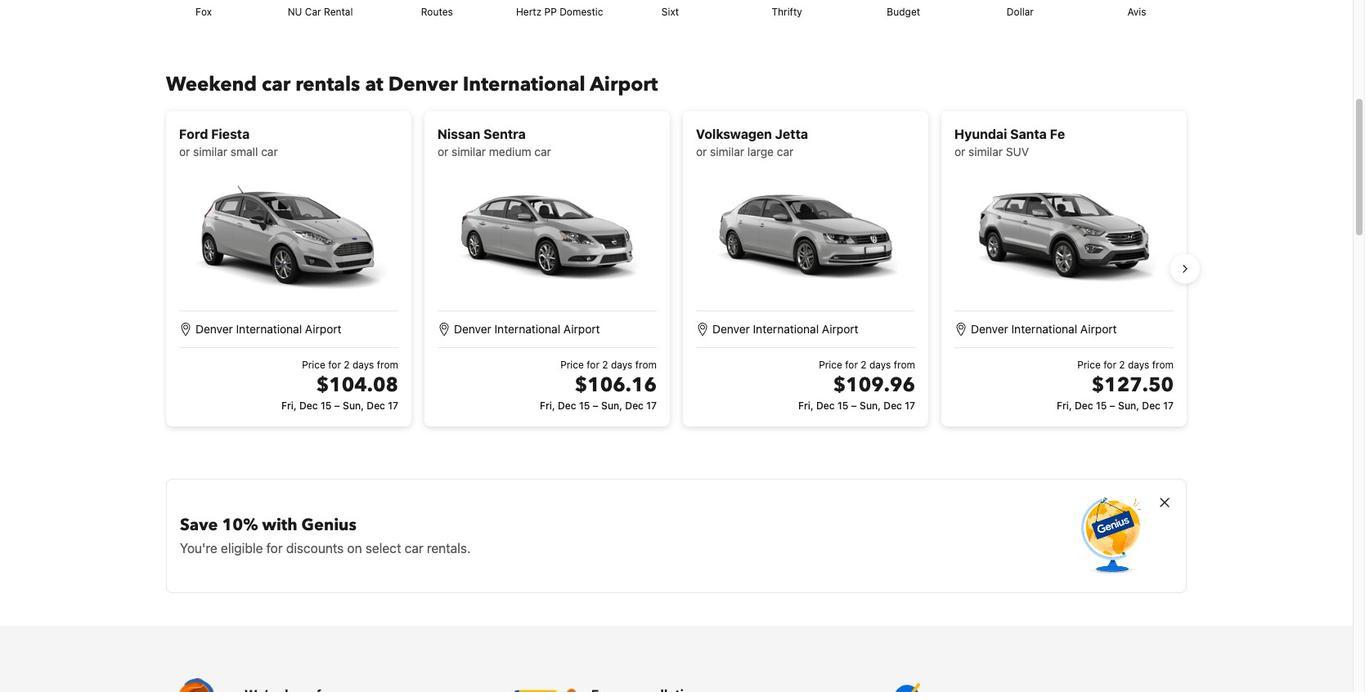 Task type: vqa. For each thing, say whether or not it's contained in the screenshot.
Smoking
no



Task type: describe. For each thing, give the bounding box(es) containing it.
17 for $109.96
[[905, 400, 915, 413]]

nissan sentra or similar medium car
[[438, 127, 551, 159]]

for for $104.08
[[328, 359, 341, 372]]

15 for $104.08
[[321, 400, 332, 413]]

for inside save 10% with genius you're eligible for discounts on select car rentals.
[[266, 542, 283, 557]]

for for $109.96
[[845, 359, 858, 372]]

denver international airport for $104.08
[[196, 323, 342, 336]]

hyundai santa fe image
[[966, 170, 1163, 301]]

car for $109.96
[[777, 145, 794, 159]]

ford
[[179, 127, 208, 142]]

volkswagen jetta image
[[708, 170, 904, 301]]

region containing $104.08
[[153, 105, 1200, 434]]

from for $106.16
[[635, 359, 657, 372]]

17 for $127.50
[[1164, 400, 1174, 413]]

nissan sentra image
[[449, 170, 645, 301]]

$127.50
[[1092, 372, 1174, 399]]

10%
[[222, 515, 258, 537]]

price for $109.96
[[819, 359, 843, 372]]

denver for $127.50
[[971, 323, 1009, 336]]

sun, for $127.50
[[1118, 400, 1140, 413]]

1 dec from the left
[[299, 400, 318, 413]]

denver international airport for $127.50
[[971, 323, 1117, 336]]

or for $109.96
[[696, 145, 707, 159]]

– for $106.16
[[593, 400, 599, 413]]

car
[[305, 6, 321, 18]]

$109.96
[[833, 372, 915, 399]]

denver international airport for $106.16
[[454, 323, 600, 336]]

budget
[[887, 6, 920, 18]]

denver for $106.16
[[454, 323, 492, 336]]

eligible
[[221, 542, 263, 557]]

airport for $109.96
[[822, 323, 859, 336]]

rental
[[324, 6, 353, 18]]

2 for $109.96
[[861, 359, 867, 372]]

denver for $104.08
[[196, 323, 233, 336]]

17 for $104.08
[[388, 400, 398, 413]]

international for $109.96
[[753, 323, 819, 336]]

price for $127.50
[[1078, 359, 1101, 372]]

denver international airport for $109.96
[[713, 323, 859, 336]]

2 for $104.08
[[344, 359, 350, 372]]

sentra
[[484, 127, 526, 142]]

nu
[[288, 6, 302, 18]]

fe
[[1050, 127, 1065, 142]]

fri, for $104.08
[[281, 400, 297, 413]]

$106.16
[[575, 372, 657, 399]]

domestic
[[560, 6, 603, 18]]

denver for $109.96
[[713, 323, 750, 336]]

or inside hyundai santa fe or similar suv
[[955, 145, 966, 159]]

sun, for $104.08
[[343, 400, 364, 413]]

– for $109.96
[[851, 400, 857, 413]]

international for $127.50
[[1012, 323, 1078, 336]]

pp
[[544, 6, 557, 18]]

avis
[[1128, 6, 1147, 18]]

nu car rental
[[288, 6, 353, 18]]

volkswagen
[[696, 127, 772, 142]]

large
[[748, 145, 774, 159]]

fri, for $109.96
[[799, 400, 814, 413]]

free cancellation image
[[513, 679, 578, 693]]

or for $104.08
[[179, 145, 190, 159]]

ford fiesta or similar small car
[[179, 127, 278, 159]]

airport for $104.08
[[305, 323, 342, 336]]

days for $127.50
[[1128, 359, 1150, 372]]

car inside save 10% with genius you're eligible for discounts on select car rentals.
[[405, 542, 424, 557]]

you're
[[180, 542, 217, 557]]

sun, for $106.16
[[601, 400, 623, 413]]

similar for $109.96
[[710, 145, 745, 159]]

volkswagen jetta or similar large car
[[696, 127, 808, 159]]

for for $127.50
[[1104, 359, 1117, 372]]



Task type: locate. For each thing, give the bounding box(es) containing it.
price inside price for 2 days from $106.16 fri, dec 15 – sun, dec 17
[[561, 359, 584, 372]]

3 15 from the left
[[838, 400, 849, 413]]

fri, for $127.50
[[1057, 400, 1072, 413]]

17 down $106.16
[[646, 400, 657, 413]]

international for $104.08
[[236, 323, 302, 336]]

4 price from the left
[[1078, 359, 1101, 372]]

1 from from the left
[[377, 359, 398, 372]]

3 or from the left
[[696, 145, 707, 159]]

international for $106.16
[[495, 323, 561, 336]]

3 2 from the left
[[861, 359, 867, 372]]

from up "$127.50"
[[1152, 359, 1174, 372]]

days inside price for 2 days from $106.16 fri, dec 15 – sun, dec 17
[[611, 359, 633, 372]]

for up $106.16
[[587, 359, 600, 372]]

4 dec from the left
[[625, 400, 644, 413]]

price for $106.16
[[561, 359, 584, 372]]

3 denver international airport from the left
[[713, 323, 859, 336]]

similar inside volkswagen jetta or similar large car
[[710, 145, 745, 159]]

3 similar from the left
[[710, 145, 745, 159]]

save
[[180, 515, 218, 537]]

sixt
[[662, 6, 679, 18]]

2 inside price for 2 days from $104.08 fri, dec 15 – sun, dec 17
[[344, 359, 350, 372]]

sun, inside 'price for 2 days from $127.50 fri, dec 15 – sun, dec 17'
[[1118, 400, 1140, 413]]

medium
[[489, 145, 531, 159]]

routes
[[421, 6, 453, 18]]

or down volkswagen
[[696, 145, 707, 159]]

3 from from the left
[[894, 359, 915, 372]]

on
[[347, 542, 362, 557]]

weekend car rentals at denver international airport
[[166, 71, 658, 98]]

price up "$127.50"
[[1078, 359, 1101, 372]]

– inside 'price for 2 days from $127.50 fri, dec 15 – sun, dec 17'
[[1110, 400, 1116, 413]]

days inside price for 2 days from $104.08 fri, dec 15 – sun, dec 17
[[353, 359, 374, 372]]

or down ford
[[179, 145, 190, 159]]

sun, down $106.16
[[601, 400, 623, 413]]

sun, down "$127.50"
[[1118, 400, 1140, 413]]

price up $106.16
[[561, 359, 584, 372]]

sun, down $109.96
[[860, 400, 881, 413]]

17 inside price for 2 days from $106.16 fri, dec 15 – sun, dec 17
[[646, 400, 657, 413]]

1 or from the left
[[179, 145, 190, 159]]

1 17 from the left
[[388, 400, 398, 413]]

–
[[334, 400, 340, 413], [593, 400, 599, 413], [851, 400, 857, 413], [1110, 400, 1116, 413]]

1 2 from the left
[[344, 359, 350, 372]]

international
[[463, 71, 586, 98], [236, 323, 302, 336], [495, 323, 561, 336], [753, 323, 819, 336], [1012, 323, 1078, 336]]

fri, inside price for 2 days from $109.96 fri, dec 15 – sun, dec 17
[[799, 400, 814, 413]]

dec
[[299, 400, 318, 413], [367, 400, 385, 413], [558, 400, 577, 413], [625, 400, 644, 413], [817, 400, 835, 413], [884, 400, 902, 413], [1075, 400, 1094, 413], [1142, 400, 1161, 413]]

price for 2 days from $127.50 fri, dec 15 – sun, dec 17
[[1057, 359, 1174, 413]]

4 similar from the left
[[969, 145, 1003, 159]]

3 – from the left
[[851, 400, 857, 413]]

1 denver international airport from the left
[[196, 323, 342, 336]]

for
[[328, 359, 341, 372], [587, 359, 600, 372], [845, 359, 858, 372], [1104, 359, 1117, 372], [266, 542, 283, 557]]

3 price from the left
[[819, 359, 843, 372]]

from for $127.50
[[1152, 359, 1174, 372]]

2 17 from the left
[[646, 400, 657, 413]]

– inside price for 2 days from $106.16 fri, dec 15 – sun, dec 17
[[593, 400, 599, 413]]

4 – from the left
[[1110, 400, 1116, 413]]

fri, inside price for 2 days from $106.16 fri, dec 15 – sun, dec 17
[[540, 400, 555, 413]]

or down hyundai
[[955, 145, 966, 159]]

denver
[[388, 71, 458, 98], [196, 323, 233, 336], [454, 323, 492, 336], [713, 323, 750, 336], [971, 323, 1009, 336]]

region
[[153, 105, 1200, 434]]

4 2 from the left
[[1119, 359, 1125, 372]]

2 for $106.16
[[602, 359, 608, 372]]

15 inside price for 2 days from $106.16 fri, dec 15 – sun, dec 17
[[579, 400, 590, 413]]

from inside price for 2 days from $104.08 fri, dec 15 – sun, dec 17
[[377, 359, 398, 372]]

from up $106.16
[[635, 359, 657, 372]]

3 dec from the left
[[558, 400, 577, 413]]

from
[[377, 359, 398, 372], [635, 359, 657, 372], [894, 359, 915, 372], [1152, 359, 1174, 372]]

17 inside price for 2 days from $104.08 fri, dec 15 – sun, dec 17
[[388, 400, 398, 413]]

dollar
[[1007, 6, 1034, 18]]

– down $109.96
[[851, 400, 857, 413]]

1 – from the left
[[334, 400, 340, 413]]

sun, inside price for 2 days from $109.96 fri, dec 15 – sun, dec 17
[[860, 400, 881, 413]]

similar inside "ford fiesta or similar small car"
[[193, 145, 227, 159]]

2 up "$127.50"
[[1119, 359, 1125, 372]]

days
[[353, 359, 374, 372], [611, 359, 633, 372], [870, 359, 891, 372], [1128, 359, 1150, 372]]

4 15 from the left
[[1096, 400, 1107, 413]]

for inside 'price for 2 days from $127.50 fri, dec 15 – sun, dec 17'
[[1104, 359, 1117, 372]]

4 or from the left
[[955, 145, 966, 159]]

similar down hyundai
[[969, 145, 1003, 159]]

2 up $104.08
[[344, 359, 350, 372]]

17
[[388, 400, 398, 413], [646, 400, 657, 413], [905, 400, 915, 413], [1164, 400, 1174, 413]]

– down $104.08
[[334, 400, 340, 413]]

from inside price for 2 days from $106.16 fri, dec 15 – sun, dec 17
[[635, 359, 657, 372]]

hertz pp domestic
[[516, 6, 603, 18]]

1 days from the left
[[353, 359, 374, 372]]

jetta
[[775, 127, 808, 142]]

price for 2 days from $109.96 fri, dec 15 – sun, dec 17
[[799, 359, 915, 413]]

for up "$127.50"
[[1104, 359, 1117, 372]]

car for $104.08
[[261, 145, 278, 159]]

from inside price for 2 days from $109.96 fri, dec 15 – sun, dec 17
[[894, 359, 915, 372]]

or inside "ford fiesta or similar small car"
[[179, 145, 190, 159]]

sun, down $104.08
[[343, 400, 364, 413]]

from up $109.96
[[894, 359, 915, 372]]

15 down $109.96
[[838, 400, 849, 413]]

fri, inside 'price for 2 days from $127.50 fri, dec 15 – sun, dec 17'
[[1057, 400, 1072, 413]]

fox
[[196, 6, 212, 18]]

airport for $127.50
[[1081, 323, 1117, 336]]

similar for $106.16
[[452, 145, 486, 159]]

similar down volkswagen
[[710, 145, 745, 159]]

6 dec from the left
[[884, 400, 902, 413]]

car inside volkswagen jetta or similar large car
[[777, 145, 794, 159]]

for down with at the bottom of the page
[[266, 542, 283, 557]]

2 inside price for 2 days from $106.16 fri, dec 15 – sun, dec 17
[[602, 359, 608, 372]]

price inside price for 2 days from $104.08 fri, dec 15 – sun, dec 17
[[302, 359, 326, 372]]

we're here for you image
[[166, 679, 232, 693]]

sun, for $109.96
[[860, 400, 881, 413]]

4 denver international airport from the left
[[971, 323, 1117, 336]]

for inside price for 2 days from $106.16 fri, dec 15 – sun, dec 17
[[587, 359, 600, 372]]

car inside nissan sentra or similar medium car
[[534, 145, 551, 159]]

for inside price for 2 days from $104.08 fri, dec 15 – sun, dec 17
[[328, 359, 341, 372]]

4 17 from the left
[[1164, 400, 1174, 413]]

fri,
[[281, 400, 297, 413], [540, 400, 555, 413], [799, 400, 814, 413], [1057, 400, 1072, 413]]

17 down "$127.50"
[[1164, 400, 1174, 413]]

15
[[321, 400, 332, 413], [579, 400, 590, 413], [838, 400, 849, 413], [1096, 400, 1107, 413]]

similar
[[193, 145, 227, 159], [452, 145, 486, 159], [710, 145, 745, 159], [969, 145, 1003, 159]]

car
[[262, 71, 291, 98], [261, 145, 278, 159], [534, 145, 551, 159], [777, 145, 794, 159], [405, 542, 424, 557]]

discounts
[[286, 542, 344, 557]]

rentals
[[296, 71, 360, 98]]

17 inside price for 2 days from $109.96 fri, dec 15 – sun, dec 17
[[905, 400, 915, 413]]

4 fri, from the left
[[1057, 400, 1072, 413]]

1 15 from the left
[[321, 400, 332, 413]]

for inside price for 2 days from $109.96 fri, dec 15 – sun, dec 17
[[845, 359, 858, 372]]

2 up $106.16
[[602, 359, 608, 372]]

7 dec from the left
[[1075, 400, 1094, 413]]

17 down $109.96
[[905, 400, 915, 413]]

suv
[[1006, 145, 1029, 159]]

days up $106.16
[[611, 359, 633, 372]]

2 – from the left
[[593, 400, 599, 413]]

– inside price for 2 days from $104.08 fri, dec 15 – sun, dec 17
[[334, 400, 340, 413]]

sun, inside price for 2 days from $104.08 fri, dec 15 – sun, dec 17
[[343, 400, 364, 413]]

car right the small
[[261, 145, 278, 159]]

with
[[262, 515, 297, 537]]

5 dec from the left
[[817, 400, 835, 413]]

similar inside nissan sentra or similar medium car
[[452, 145, 486, 159]]

4 sun, from the left
[[1118, 400, 1140, 413]]

car inside "ford fiesta or similar small car"
[[261, 145, 278, 159]]

3 sun, from the left
[[860, 400, 881, 413]]

– down $106.16
[[593, 400, 599, 413]]

from up $104.08
[[377, 359, 398, 372]]

sun,
[[343, 400, 364, 413], [601, 400, 623, 413], [860, 400, 881, 413], [1118, 400, 1140, 413]]

or down nissan
[[438, 145, 449, 159]]

hyundai santa fe or similar suv
[[955, 127, 1065, 159]]

airport for $106.16
[[564, 323, 600, 336]]

ford fiesta image
[[191, 170, 387, 301]]

price for 2 days from $106.16 fri, dec 15 – sun, dec 17
[[540, 359, 657, 413]]

similar down nissan
[[452, 145, 486, 159]]

2 similar from the left
[[452, 145, 486, 159]]

days up $104.08
[[353, 359, 374, 372]]

car down jetta
[[777, 145, 794, 159]]

at
[[365, 71, 383, 98]]

2 up $109.96
[[861, 359, 867, 372]]

days inside 'price for 2 days from $127.50 fri, dec 15 – sun, dec 17'
[[1128, 359, 1150, 372]]

2 dec from the left
[[367, 400, 385, 413]]

similar for $104.08
[[193, 145, 227, 159]]

2 15 from the left
[[579, 400, 590, 413]]

– for $104.08
[[334, 400, 340, 413]]

or inside volkswagen jetta or similar large car
[[696, 145, 707, 159]]

for up $104.08
[[328, 359, 341, 372]]

15 for $109.96
[[838, 400, 849, 413]]

2
[[344, 359, 350, 372], [602, 359, 608, 372], [861, 359, 867, 372], [1119, 359, 1125, 372]]

1 sun, from the left
[[343, 400, 364, 413]]

15 inside price for 2 days from $109.96 fri, dec 15 – sun, dec 17
[[838, 400, 849, 413]]

car left rentals
[[262, 71, 291, 98]]

2 sun, from the left
[[601, 400, 623, 413]]

or for $106.16
[[438, 145, 449, 159]]

nissan
[[438, 127, 481, 142]]

2 denver international airport from the left
[[454, 323, 600, 336]]

similar inside hyundai santa fe or similar suv
[[969, 145, 1003, 159]]

santa
[[1011, 127, 1047, 142]]

– for $127.50
[[1110, 400, 1116, 413]]

2 price from the left
[[561, 359, 584, 372]]

8 dec from the left
[[1142, 400, 1161, 413]]

3 days from the left
[[870, 359, 891, 372]]

15 down "$127.50"
[[1096, 400, 1107, 413]]

days for $106.16
[[611, 359, 633, 372]]

for up $109.96
[[845, 359, 858, 372]]

15 inside 'price for 2 days from $127.50 fri, dec 15 – sun, dec 17'
[[1096, 400, 1107, 413]]

fiesta
[[211, 127, 250, 142]]

price inside 'price for 2 days from $127.50 fri, dec 15 – sun, dec 17'
[[1078, 359, 1101, 372]]

select
[[366, 542, 401, 557]]

2 inside 'price for 2 days from $127.50 fri, dec 15 – sun, dec 17'
[[1119, 359, 1125, 372]]

price inside price for 2 days from $109.96 fri, dec 15 – sun, dec 17
[[819, 359, 843, 372]]

days inside price for 2 days from $109.96 fri, dec 15 – sun, dec 17
[[870, 359, 891, 372]]

for for $106.16
[[587, 359, 600, 372]]

days for $104.08
[[353, 359, 374, 372]]

or
[[179, 145, 190, 159], [438, 145, 449, 159], [696, 145, 707, 159], [955, 145, 966, 159]]

from for $109.96
[[894, 359, 915, 372]]

rentals.
[[427, 542, 471, 557]]

similar down ford
[[193, 145, 227, 159]]

2 from from the left
[[635, 359, 657, 372]]

car right select
[[405, 542, 424, 557]]

4 from from the left
[[1152, 359, 1174, 372]]

save 10% with genius you're eligible for discounts on select car rentals.
[[180, 515, 471, 557]]

2 days from the left
[[611, 359, 633, 372]]

1 similar from the left
[[193, 145, 227, 159]]

15 for $106.16
[[579, 400, 590, 413]]

price for $104.08
[[302, 359, 326, 372]]

car right medium
[[534, 145, 551, 159]]

2 for $127.50
[[1119, 359, 1125, 372]]

2 2 from the left
[[602, 359, 608, 372]]

car for $106.16
[[534, 145, 551, 159]]

3 17 from the left
[[905, 400, 915, 413]]

days for $109.96
[[870, 359, 891, 372]]

days up "$127.50"
[[1128, 359, 1150, 372]]

– inside price for 2 days from $109.96 fri, dec 15 – sun, dec 17
[[851, 400, 857, 413]]

fri, for $106.16
[[540, 400, 555, 413]]

5 million+ reviews image
[[860, 679, 925, 693]]

1 price from the left
[[302, 359, 326, 372]]

1 fri, from the left
[[281, 400, 297, 413]]

15 inside price for 2 days from $104.08 fri, dec 15 – sun, dec 17
[[321, 400, 332, 413]]

$104.08
[[316, 372, 398, 399]]

– down "$127.50"
[[1110, 400, 1116, 413]]

thrifty
[[772, 6, 802, 18]]

airport
[[590, 71, 658, 98], [305, 323, 342, 336], [564, 323, 600, 336], [822, 323, 859, 336], [1081, 323, 1117, 336]]

from for $104.08
[[377, 359, 398, 372]]

or inside nissan sentra or similar medium car
[[438, 145, 449, 159]]

genius
[[302, 515, 357, 537]]

15 for $127.50
[[1096, 400, 1107, 413]]

2 or from the left
[[438, 145, 449, 159]]

days up $109.96
[[870, 359, 891, 372]]

3 fri, from the left
[[799, 400, 814, 413]]

denver international airport
[[196, 323, 342, 336], [454, 323, 600, 336], [713, 323, 859, 336], [971, 323, 1117, 336]]

hyundai
[[955, 127, 1007, 142]]

4 days from the left
[[1128, 359, 1150, 372]]

hertz
[[516, 6, 542, 18]]

sun, inside price for 2 days from $106.16 fri, dec 15 – sun, dec 17
[[601, 400, 623, 413]]

small
[[231, 145, 258, 159]]

price for 2 days from $104.08 fri, dec 15 – sun, dec 17
[[281, 359, 398, 413]]

15 down $104.08
[[321, 400, 332, 413]]

15 down $106.16
[[579, 400, 590, 413]]

17 inside 'price for 2 days from $127.50 fri, dec 15 – sun, dec 17'
[[1164, 400, 1174, 413]]

price
[[302, 359, 326, 372], [561, 359, 584, 372], [819, 359, 843, 372], [1078, 359, 1101, 372]]

price up $104.08
[[302, 359, 326, 372]]

fri, inside price for 2 days from $104.08 fri, dec 15 – sun, dec 17
[[281, 400, 297, 413]]

weekend
[[166, 71, 257, 98]]

2 fri, from the left
[[540, 400, 555, 413]]

from inside 'price for 2 days from $127.50 fri, dec 15 – sun, dec 17'
[[1152, 359, 1174, 372]]

2 inside price for 2 days from $109.96 fri, dec 15 – sun, dec 17
[[861, 359, 867, 372]]

17 for $106.16
[[646, 400, 657, 413]]

price up $109.96
[[819, 359, 843, 372]]

17 down $104.08
[[388, 400, 398, 413]]



